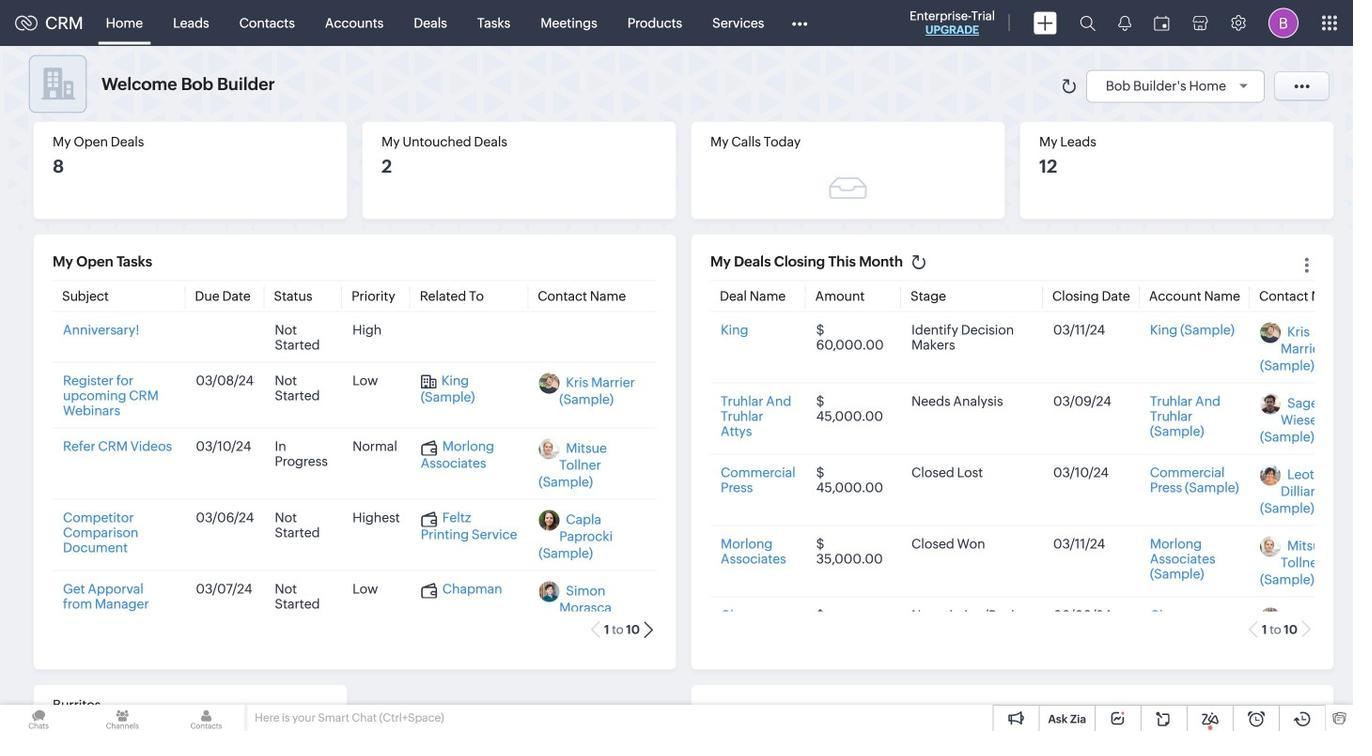 Task type: locate. For each thing, give the bounding box(es) containing it.
search image
[[1080, 15, 1096, 31]]

create menu element
[[1022, 0, 1068, 46]]

create menu image
[[1034, 12, 1057, 34]]

chats image
[[0, 706, 77, 732]]

profile image
[[1268, 8, 1299, 38]]

search element
[[1068, 0, 1107, 46]]

channels image
[[84, 706, 161, 732]]

Other Modules field
[[779, 8, 820, 38]]

signals image
[[1118, 15, 1131, 31]]

signals element
[[1107, 0, 1143, 46]]



Task type: describe. For each thing, give the bounding box(es) containing it.
contacts image
[[168, 706, 245, 732]]

calendar image
[[1154, 16, 1170, 31]]

logo image
[[15, 16, 38, 31]]

profile element
[[1257, 0, 1310, 46]]



Task type: vqa. For each thing, say whether or not it's contained in the screenshot.
"Create Menu" icon
yes



